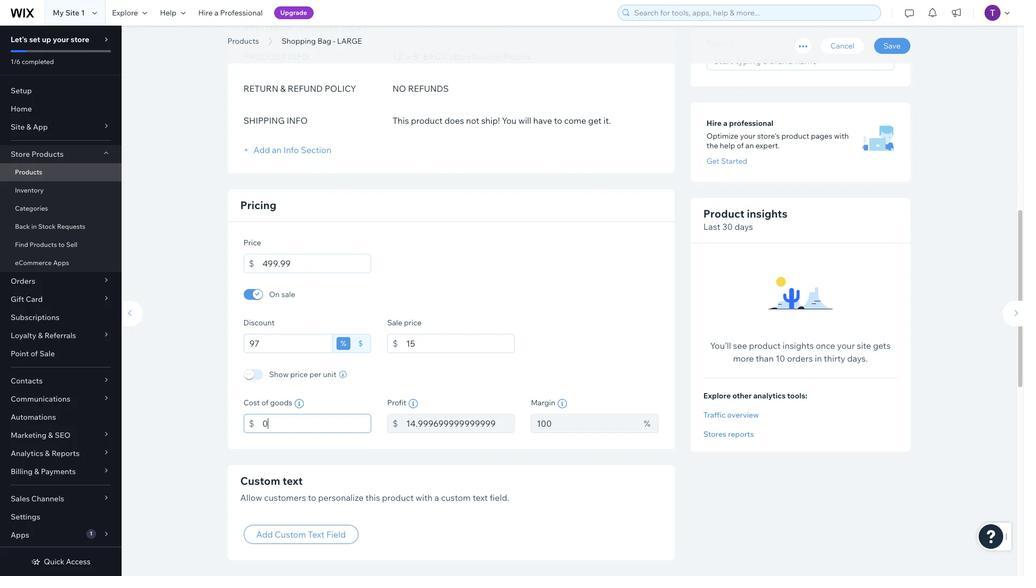 Task type: vqa. For each thing, say whether or not it's contained in the screenshot.
the 21,
no



Task type: describe. For each thing, give the bounding box(es) containing it.
30
[[723, 222, 733, 232]]

professional
[[729, 119, 774, 128]]

Start typing a brand name field
[[711, 52, 891, 70]]

0 horizontal spatial an
[[272, 144, 282, 155]]

a inside custom text allow customers to personalize this product with a custom text field.
[[435, 492, 439, 503]]

your inside you'll see product insights once your site gets more than 10 orders in thirty days.
[[837, 341, 855, 351]]

0 horizontal spatial apps
[[11, 530, 29, 540]]

product
[[244, 51, 286, 62]]

with inside optimize your store's product pages with the help of an expert.
[[834, 132, 849, 141]]

setup
[[11, 86, 32, 96]]

store products button
[[0, 145, 122, 163]]

& for analytics
[[45, 449, 50, 458]]

channels
[[31, 494, 64, 504]]

0 horizontal spatial products link
[[0, 163, 122, 181]]

0 vertical spatial 1
[[81, 8, 85, 18]]

policy
[[325, 83, 356, 94]]

optimize your store's product pages with the help of an expert.
[[707, 132, 849, 151]]

communications
[[11, 394, 70, 404]]

personalize
[[318, 492, 364, 503]]

& for billing
[[34, 467, 39, 476]]

hire for hire a professional
[[707, 119, 722, 128]]

with inside custom text allow customers to personalize this product with a custom text field.
[[416, 492, 433, 503]]

store's
[[757, 132, 780, 141]]

my
[[53, 8, 64, 18]]

billing
[[11, 467, 33, 476]]

analytics
[[754, 391, 786, 401]]

analytics & reports
[[11, 449, 80, 458]]

quick access button
[[31, 557, 91, 567]]

quick access
[[44, 557, 91, 567]]

stock
[[38, 222, 56, 230]]

allow
[[240, 492, 262, 503]]

in inside you'll see product insights once your site gets more than 10 orders in thirty days.
[[815, 353, 822, 364]]

ecommerce apps link
[[0, 254, 122, 272]]

you'll see product insights once your site gets more than 10 orders in thirty days.
[[710, 341, 891, 364]]

sales channels
[[11, 494, 64, 504]]

shopping up product info
[[228, 23, 318, 47]]

once
[[816, 341, 836, 351]]

shopping bag - large form
[[116, 0, 1024, 576]]

help
[[720, 141, 735, 151]]

site
[[857, 341, 871, 351]]

1 vertical spatial text
[[473, 492, 488, 503]]

1/6 completed
[[11, 58, 54, 66]]

payments
[[41, 467, 76, 476]]

store products
[[11, 149, 64, 159]]

reports
[[52, 449, 80, 458]]

expert.
[[756, 141, 780, 151]]

cancel button
[[821, 38, 864, 54]]

field.
[[490, 492, 509, 503]]

0 vertical spatial to
[[554, 115, 562, 126]]

1 inside sidebar 'element'
[[90, 530, 92, 537]]

does
[[445, 115, 464, 126]]

products inside shopping bag - large form
[[228, 36, 259, 46]]

help button
[[154, 0, 192, 26]]

seo
[[55, 431, 70, 440]]

home
[[11, 104, 32, 114]]

insights inside you'll see product insights once your site gets more than 10 orders in thirty days.
[[783, 341, 814, 351]]

info for shipping info
[[287, 115, 308, 126]]

site & app
[[11, 122, 48, 132]]

thirty
[[824, 353, 846, 364]]

1 horizontal spatial large
[[373, 23, 438, 47]]

of for point of sale
[[31, 349, 38, 359]]

my site 1
[[53, 8, 85, 18]]

reports
[[728, 430, 754, 439]]

bag right info
[[322, 23, 358, 47]]

hire for hire a professional
[[198, 8, 213, 18]]

an inside optimize your store's product pages with the help of an expert.
[[746, 141, 754, 151]]

communications button
[[0, 390, 122, 408]]

get started
[[707, 157, 748, 166]]

traffic overview
[[704, 411, 759, 420]]

to inside custom text allow customers to personalize this product with a custom text field.
[[308, 492, 316, 503]]

8"
[[413, 51, 421, 62]]

& for marketing
[[48, 431, 53, 440]]

product inside custom text allow customers to personalize this product with a custom text field.
[[382, 492, 414, 503]]

billing & payments
[[11, 467, 76, 476]]

card
[[26, 295, 43, 304]]

x
[[407, 51, 411, 62]]

stores reports
[[704, 430, 754, 439]]

sections
[[324, 24, 368, 32]]

custom
[[441, 492, 471, 503]]

referrals
[[45, 331, 76, 340]]

last
[[704, 222, 721, 232]]

other
[[733, 391, 752, 401]]

price
[[244, 238, 261, 247]]

sidebar element
[[0, 26, 122, 576]]

contacts button
[[0, 372, 122, 390]]

cancel
[[831, 41, 855, 51]]

gift card
[[11, 295, 43, 304]]

natural
[[472, 51, 501, 62]]

sale inside shopping bag - large form
[[387, 318, 402, 327]]

ecommerce
[[15, 259, 52, 267]]

sales
[[11, 494, 30, 504]]

$ text field
[[406, 334, 515, 353]]

sale
[[281, 289, 295, 299]]

optimize
[[707, 132, 739, 141]]

quick
[[44, 557, 64, 567]]

refund
[[288, 83, 323, 94]]

subscriptions
[[11, 313, 59, 322]]

app
[[33, 122, 48, 132]]

your inside optimize your store's product pages with the help of an expert.
[[740, 132, 756, 141]]

1 vertical spatial %
[[644, 418, 651, 429]]

stores reports link
[[704, 430, 898, 439]]

info tooltip image for margin
[[558, 399, 567, 408]]

shopping down additional info sections
[[282, 36, 316, 46]]

a for professional
[[724, 119, 728, 128]]

pages
[[811, 132, 833, 141]]

flavors
[[503, 51, 530, 62]]

sales channels button
[[0, 490, 122, 508]]

help
[[160, 8, 176, 18]]

bag
[[423, 51, 441, 62]]

settings link
[[0, 508, 122, 526]]

0 vertical spatial products link
[[222, 36, 264, 46]]



Task type: locate. For each thing, give the bounding box(es) containing it.
hire up optimize at the right top of page
[[707, 119, 722, 128]]

products up inventory
[[15, 168, 42, 176]]

1 vertical spatial insights
[[783, 341, 814, 351]]

price for show
[[290, 369, 308, 379]]

0 horizontal spatial sale
[[39, 349, 55, 359]]

shopping bag - large down info
[[282, 36, 362, 46]]

cost of goods
[[244, 398, 292, 407]]

0 horizontal spatial with
[[416, 492, 433, 503]]

& for return
[[280, 83, 286, 94]]

2 horizontal spatial to
[[554, 115, 562, 126]]

0 horizontal spatial text
[[283, 474, 303, 487]]

contacts
[[11, 376, 43, 386]]

1 horizontal spatial -
[[362, 23, 369, 47]]

to right have
[[554, 115, 562, 126]]

inventory
[[15, 186, 44, 194]]

1 vertical spatial a
[[724, 119, 728, 128]]

& right loyalty
[[38, 331, 43, 340]]

info tooltip image
[[294, 399, 304, 408], [409, 399, 418, 408], [558, 399, 567, 408]]

1 horizontal spatial sale
[[387, 318, 402, 327]]

orders
[[11, 276, 35, 286]]

products link down store products
[[0, 163, 122, 181]]

add an info section
[[252, 144, 332, 155]]

gets
[[873, 341, 891, 351]]

automations link
[[0, 408, 122, 426]]

site inside dropdown button
[[11, 122, 25, 132]]

0 vertical spatial in
[[31, 222, 37, 230]]

& for site
[[26, 122, 31, 132]]

1 vertical spatial add
[[256, 529, 273, 540]]

no
[[393, 83, 406, 94]]

1 horizontal spatial your
[[740, 132, 756, 141]]

an left info
[[272, 144, 282, 155]]

to inside sidebar 'element'
[[58, 241, 65, 249]]

2 vertical spatial to
[[308, 492, 316, 503]]

stores
[[704, 430, 727, 439]]

hire right help button
[[198, 8, 213, 18]]

0 vertical spatial insights
[[747, 207, 788, 221]]

let's
[[11, 35, 28, 44]]

you'll
[[710, 341, 731, 351]]

explore for explore other analytics tools:
[[704, 391, 731, 401]]

large up x
[[373, 23, 438, 47]]

2 vertical spatial of
[[262, 398, 269, 407]]

0 vertical spatial apps
[[53, 259, 69, 267]]

setup link
[[0, 82, 122, 100]]

back in stock requests
[[15, 222, 85, 230]]

explore up traffic at the bottom
[[704, 391, 731, 401]]

of for cost of goods
[[262, 398, 269, 407]]

apps down find products to sell link at the left top of page
[[53, 259, 69, 267]]

site & app button
[[0, 118, 122, 136]]

0 vertical spatial hire
[[198, 8, 213, 18]]

additional info sections
[[244, 24, 368, 32]]

2 horizontal spatial info tooltip image
[[558, 399, 567, 408]]

to
[[554, 115, 562, 126], [58, 241, 65, 249], [308, 492, 316, 503]]

let's set up your store
[[11, 35, 89, 44]]

0 horizontal spatial large
[[337, 36, 362, 46]]

sale
[[387, 318, 402, 327], [39, 349, 55, 359]]

save
[[884, 41, 901, 51]]

home link
[[0, 100, 122, 118]]

custom inside custom text allow customers to personalize this product with a custom text field.
[[240, 474, 280, 487]]

pricing
[[240, 198, 276, 212]]

0 vertical spatial custom
[[240, 474, 280, 487]]

a for professional
[[214, 8, 219, 18]]

1 horizontal spatial a
[[435, 492, 439, 503]]

shopping bag - large down upgrade button
[[228, 23, 438, 47]]

0 vertical spatial of
[[737, 141, 744, 151]]

shipping info
[[244, 115, 308, 126]]

1 vertical spatial in
[[815, 353, 822, 364]]

1 vertical spatial 1
[[90, 530, 92, 537]]

orders button
[[0, 272, 122, 290]]

of inside point of sale link
[[31, 349, 38, 359]]

1 vertical spatial of
[[31, 349, 38, 359]]

1 horizontal spatial 1
[[90, 530, 92, 537]]

of inside optimize your store's product pages with the help of an expert.
[[737, 141, 744, 151]]

1 vertical spatial your
[[740, 132, 756, 141]]

up
[[42, 35, 51, 44]]

in inside sidebar 'element'
[[31, 222, 37, 230]]

add
[[254, 144, 270, 155], [256, 529, 273, 540]]

1 vertical spatial site
[[11, 122, 25, 132]]

to right customers
[[308, 492, 316, 503]]

1 horizontal spatial apps
[[53, 259, 69, 267]]

0 vertical spatial site
[[65, 8, 79, 18]]

& inside shopping bag - large form
[[280, 83, 286, 94]]

2 vertical spatial your
[[837, 341, 855, 351]]

info tooltip image right profit
[[409, 399, 418, 408]]

save button
[[874, 38, 911, 54]]

1 vertical spatial info
[[287, 115, 308, 126]]

0 horizontal spatial 1
[[81, 8, 85, 18]]

0 vertical spatial with
[[834, 132, 849, 141]]

of right 'help'
[[737, 141, 744, 151]]

1 vertical spatial apps
[[11, 530, 29, 540]]

0 horizontal spatial hire
[[198, 8, 213, 18]]

sale inside sidebar 'element'
[[39, 349, 55, 359]]

1 horizontal spatial site
[[65, 8, 79, 18]]

1 vertical spatial sale
[[39, 349, 55, 359]]

None text field
[[262, 254, 371, 273], [262, 414, 371, 433], [262, 254, 371, 273], [262, 414, 371, 433]]

product inside you'll see product insights once your site gets more than 10 orders in thirty days.
[[749, 341, 781, 351]]

explore left help
[[112, 8, 138, 18]]

& left seo
[[48, 431, 53, 440]]

customers
[[264, 492, 306, 503]]

subscriptions link
[[0, 308, 122, 327]]

price left per
[[290, 369, 308, 379]]

marketing
[[11, 431, 47, 440]]

products up ecommerce apps
[[30, 241, 57, 249]]

product left the pages
[[782, 132, 810, 141]]

loyalty & referrals
[[11, 331, 76, 340]]

0 vertical spatial add
[[254, 144, 270, 155]]

custom
[[240, 474, 280, 487], [275, 529, 306, 540]]

0 vertical spatial text
[[283, 474, 303, 487]]

analytics
[[11, 449, 43, 458]]

show
[[269, 369, 289, 379]]

upgrade button
[[274, 6, 314, 19]]

product insights last 30 days
[[704, 207, 788, 232]]

1 vertical spatial price
[[290, 369, 308, 379]]

set
[[29, 35, 40, 44]]

the
[[707, 141, 718, 151]]

1 horizontal spatial hire
[[707, 119, 722, 128]]

2 vertical spatial a
[[435, 492, 439, 503]]

products link
[[222, 36, 264, 46], [0, 163, 122, 181]]

info tooltip image right the 'margin'
[[558, 399, 567, 408]]

margin
[[531, 398, 556, 407]]

to left sell
[[58, 241, 65, 249]]

info for product info
[[288, 51, 309, 62]]

started
[[721, 157, 748, 166]]

cotton
[[443, 51, 470, 62]]

1 horizontal spatial in
[[815, 353, 822, 364]]

gift card button
[[0, 290, 122, 308]]

with right the pages
[[834, 132, 849, 141]]

of
[[737, 141, 744, 151], [31, 349, 38, 359], [262, 398, 269, 407]]

add down shipping
[[254, 144, 270, 155]]

info tooltip image for cost of goods
[[294, 399, 304, 408]]

0 vertical spatial info
[[288, 51, 309, 62]]

0 vertical spatial price
[[404, 318, 422, 327]]

point of sale
[[11, 349, 55, 359]]

0 horizontal spatial info tooltip image
[[294, 399, 304, 408]]

cost
[[244, 398, 260, 407]]

categories link
[[0, 200, 122, 218]]

return
[[244, 83, 278, 94]]

& right return
[[280, 83, 286, 94]]

text up customers
[[283, 474, 303, 487]]

of right the cost
[[262, 398, 269, 407]]

1 vertical spatial to
[[58, 241, 65, 249]]

0 vertical spatial explore
[[112, 8, 138, 18]]

0 horizontal spatial your
[[53, 35, 69, 44]]

products up product
[[228, 36, 259, 46]]

products inside popup button
[[32, 149, 64, 159]]

days
[[735, 222, 753, 232]]

0 horizontal spatial a
[[214, 8, 219, 18]]

in down once
[[815, 353, 822, 364]]

sell
[[66, 241, 77, 249]]

info tooltip image for profit
[[409, 399, 418, 408]]

product info
[[244, 51, 309, 62]]

text left field.
[[473, 492, 488, 503]]

1 horizontal spatial with
[[834, 132, 849, 141]]

professional
[[220, 8, 263, 18]]

insights up orders
[[783, 341, 814, 351]]

0 horizontal spatial site
[[11, 122, 25, 132]]

your down the professional
[[740, 132, 756, 141]]

& inside popup button
[[34, 467, 39, 476]]

1 horizontal spatial products link
[[222, 36, 264, 46]]

add for add an info section
[[254, 144, 270, 155]]

add for add custom text field
[[256, 529, 273, 540]]

show price per unit
[[269, 369, 337, 379]]

& inside 'dropdown button'
[[48, 431, 53, 440]]

return & refund policy
[[244, 83, 356, 94]]

field
[[326, 529, 346, 540]]

product right this at the left of page
[[382, 492, 414, 503]]

gift
[[11, 295, 24, 304]]

info tooltip image right goods
[[294, 399, 304, 408]]

& for loyalty
[[38, 331, 43, 340]]

1 vertical spatial hire
[[707, 119, 722, 128]]

text
[[283, 474, 303, 487], [473, 492, 488, 503]]

0 vertical spatial your
[[53, 35, 69, 44]]

& left reports
[[45, 449, 50, 458]]

traffic
[[704, 411, 726, 420]]

1 horizontal spatial to
[[308, 492, 316, 503]]

insights inside product insights last 30 days
[[747, 207, 788, 221]]

add inside button
[[256, 529, 273, 540]]

products link up product
[[222, 36, 264, 46]]

explore inside shopping bag - large form
[[704, 391, 731, 401]]

orders
[[787, 353, 813, 364]]

apps down settings
[[11, 530, 29, 540]]

insights up days
[[747, 207, 788, 221]]

large
[[373, 23, 438, 47], [337, 36, 362, 46]]

custom text allow customers to personalize this product with a custom text field.
[[240, 474, 509, 503]]

& inside dropdown button
[[26, 122, 31, 132]]

a left professional
[[214, 8, 219, 18]]

1 horizontal spatial an
[[746, 141, 754, 151]]

0 horizontal spatial price
[[290, 369, 308, 379]]

have
[[533, 115, 552, 126]]

12"
[[393, 51, 405, 62]]

your up thirty
[[837, 341, 855, 351]]

1 horizontal spatial price
[[404, 318, 422, 327]]

1 horizontal spatial of
[[262, 398, 269, 407]]

0 horizontal spatial of
[[31, 349, 38, 359]]

of right point
[[31, 349, 38, 359]]

more
[[733, 353, 754, 364]]

explore for explore
[[112, 8, 138, 18]]

0 vertical spatial sale
[[387, 318, 402, 327]]

product up than
[[749, 341, 781, 351]]

0 vertical spatial a
[[214, 8, 219, 18]]

custom left "text"
[[275, 529, 306, 540]]

12" x 8" bag  cotton  natural flavors
[[393, 51, 530, 62]]

shipping
[[244, 115, 285, 126]]

a inside "hire a professional" link
[[214, 8, 219, 18]]

site right my
[[65, 8, 79, 18]]

1 vertical spatial custom
[[275, 529, 306, 540]]

bag
[[322, 23, 358, 47], [318, 36, 331, 46]]

info down additional info sections
[[288, 51, 309, 62]]

product right this
[[411, 115, 443, 126]]

product inside optimize your store's product pages with the help of an expert.
[[782, 132, 810, 141]]

get
[[588, 115, 602, 126]]

& left app
[[26, 122, 31, 132]]

1 info tooltip image from the left
[[294, 399, 304, 408]]

point
[[11, 349, 29, 359]]

bag down info
[[318, 36, 331, 46]]

hire inside shopping bag - large form
[[707, 119, 722, 128]]

0 vertical spatial %
[[341, 339, 347, 348]]

1 horizontal spatial %
[[644, 418, 651, 429]]

1 right my
[[81, 8, 85, 18]]

with left custom
[[416, 492, 433, 503]]

Search for tools, apps, help & more... field
[[631, 5, 878, 20]]

None text field
[[244, 334, 333, 353], [406, 414, 515, 433], [531, 414, 639, 433], [244, 334, 333, 353], [406, 414, 515, 433], [531, 414, 639, 433]]

2 horizontal spatial your
[[837, 341, 855, 351]]

0 horizontal spatial to
[[58, 241, 65, 249]]

0 horizontal spatial explore
[[112, 8, 138, 18]]

site down home
[[11, 122, 25, 132]]

your right up
[[53, 35, 69, 44]]

& right billing
[[34, 467, 39, 476]]

a left custom
[[435, 492, 439, 503]]

1 horizontal spatial info tooltip image
[[409, 399, 418, 408]]

1 vertical spatial products link
[[0, 163, 122, 181]]

2 info tooltip image from the left
[[409, 399, 418, 408]]

in
[[31, 222, 37, 230], [815, 353, 822, 364]]

this product does not ship! you will have to come get it.
[[393, 115, 611, 126]]

custom inside button
[[275, 529, 306, 540]]

0 horizontal spatial in
[[31, 222, 37, 230]]

insights
[[747, 207, 788, 221], [783, 341, 814, 351]]

your inside sidebar 'element'
[[53, 35, 69, 44]]

upgrade
[[280, 9, 307, 17]]

a up optimize at the right top of page
[[724, 119, 728, 128]]

in right back on the top left of the page
[[31, 222, 37, 230]]

see
[[733, 341, 747, 351]]

1/6
[[11, 58, 20, 66]]

add down allow
[[256, 529, 273, 540]]

2 horizontal spatial of
[[737, 141, 744, 151]]

large down the sections
[[337, 36, 362, 46]]

apps inside "link"
[[53, 259, 69, 267]]

info
[[300, 24, 322, 32]]

custom up allow
[[240, 474, 280, 487]]

0 horizontal spatial %
[[341, 339, 347, 348]]

1 horizontal spatial text
[[473, 492, 488, 503]]

products right store
[[32, 149, 64, 159]]

analytics & reports button
[[0, 444, 122, 463]]

0 horizontal spatial -
[[333, 36, 335, 46]]

1 vertical spatial explore
[[704, 391, 731, 401]]

with
[[834, 132, 849, 141], [416, 492, 433, 503]]

1 up access
[[90, 530, 92, 537]]

price for sale
[[404, 318, 422, 327]]

will
[[519, 115, 532, 126]]

completed
[[22, 58, 54, 66]]

10
[[776, 353, 785, 364]]

3 info tooltip image from the left
[[558, 399, 567, 408]]

an left expert.
[[746, 141, 754, 151]]

info up add an info section
[[287, 115, 308, 126]]

1 horizontal spatial explore
[[704, 391, 731, 401]]

price up $ text box
[[404, 318, 422, 327]]

get
[[707, 157, 720, 166]]

tools:
[[788, 391, 808, 401]]

store
[[11, 149, 30, 159]]

1 vertical spatial with
[[416, 492, 433, 503]]

hire a professional
[[198, 8, 263, 18]]

2 horizontal spatial a
[[724, 119, 728, 128]]



